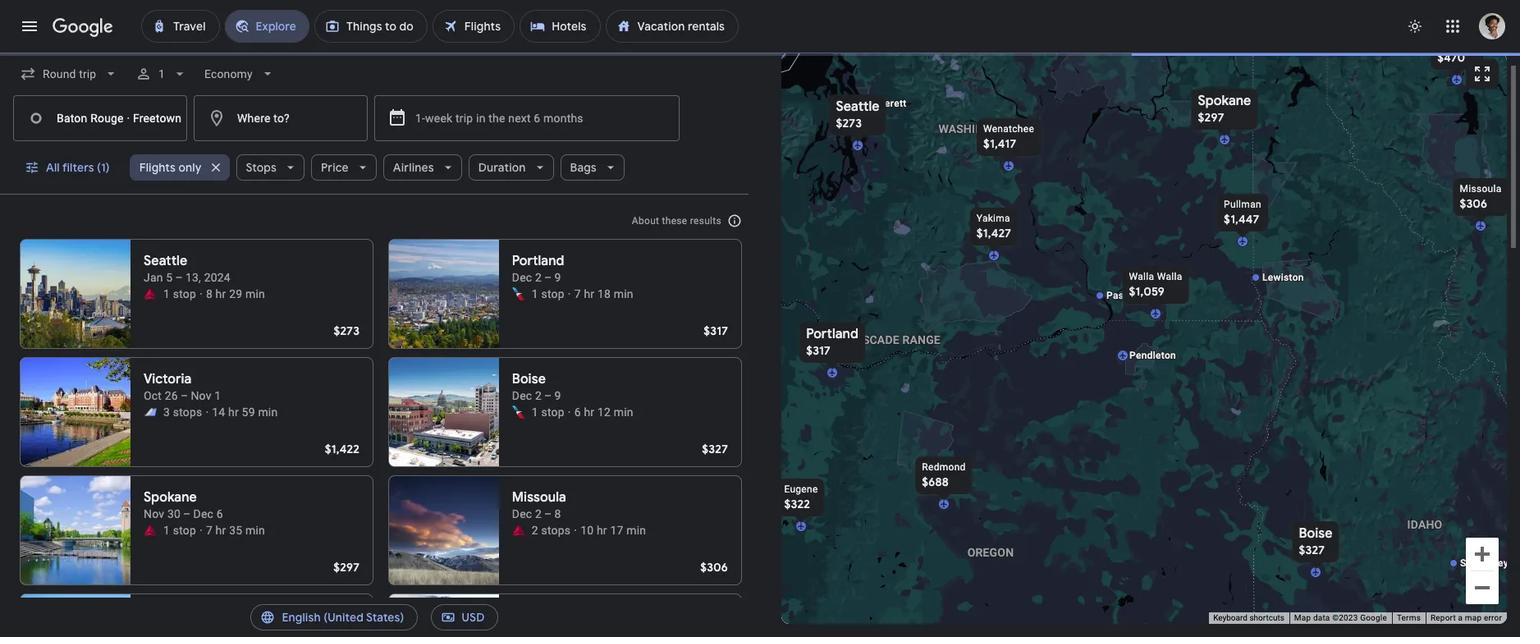 Task type: describe. For each thing, give the bounding box(es) containing it.
report a map error
[[1431, 613, 1503, 622]]

data
[[1314, 613, 1331, 622]]

map
[[1295, 613, 1311, 622]]

1 for spokane
[[163, 524, 170, 537]]

8 hr 29 min
[[206, 287, 265, 301]]

duration button
[[469, 148, 554, 187]]

airlines
[[393, 160, 434, 175]]

min for victoria
[[258, 406, 278, 419]]

price
[[321, 160, 349, 175]]

in
[[476, 112, 486, 125]]

delta image for seattle
[[144, 287, 157, 301]]

trip
[[456, 112, 473, 125]]

loading results progress bar
[[0, 53, 1521, 56]]

spokane for spokane $297
[[1198, 93, 1252, 109]]

$322
[[784, 497, 810, 512]]

stops button
[[236, 148, 305, 187]]

hr for victoria
[[228, 406, 239, 419]]

these
[[662, 215, 688, 227]]

297 US dollars text field
[[334, 560, 360, 575]]

stops for victoria
[[173, 406, 202, 419]]

a
[[1459, 613, 1463, 622]]

1 walla from the left
[[1129, 271, 1155, 282]]

317 US dollars text field
[[704, 324, 728, 338]]

all filters (1)
[[46, 160, 110, 175]]

redmond
[[922, 461, 966, 473]]

only
[[179, 160, 202, 175]]

main menu image
[[20, 16, 39, 36]]

boise for boise $327
[[1299, 526, 1333, 542]]

1 stop for boise
[[532, 406, 565, 419]]

(united
[[324, 610, 364, 625]]

pasco
[[1107, 290, 1136, 301]]

boise for boise dec 2 – 9
[[512, 371, 546, 388]]

$1,447
[[1224, 212, 1260, 227]]

all
[[46, 160, 60, 175]]

wenatchee
[[984, 123, 1035, 135]]

the
[[489, 112, 505, 125]]

report a map error link
[[1431, 613, 1503, 622]]

1 vertical spatial $306
[[701, 560, 728, 575]]

stops
[[246, 160, 277, 175]]

week
[[425, 112, 453, 125]]

17
[[610, 524, 624, 537]]

Where to? text field
[[194, 95, 368, 141]]

327 US dollars text field
[[702, 442, 728, 457]]

dec for boise
[[512, 389, 532, 402]]

$470 button
[[1428, 29, 1487, 83]]

·
[[127, 111, 130, 124]]

portland for portland dec 2 – 9
[[512, 253, 565, 269]]

min right 29
[[245, 287, 265, 301]]

sun
[[1461, 558, 1478, 569]]

price button
[[311, 148, 377, 187]]

boise $327
[[1299, 526, 1333, 558]]

yakima
[[977, 213, 1011, 224]]

©2023
[[1333, 613, 1359, 622]]

rouge
[[90, 111, 124, 124]]

2 stops
[[532, 524, 571, 537]]

7 for 7 hr 35 min
[[206, 524, 213, 537]]

months
[[544, 112, 584, 125]]

next
[[508, 112, 531, 125]]

oct
[[144, 389, 162, 402]]

1427 US dollars text field
[[977, 226, 1012, 241]]

walla walla $1,059
[[1129, 271, 1183, 299]]

english
[[282, 610, 321, 625]]

1 inside the victoria oct 26 – nov 1
[[215, 389, 221, 402]]

valley
[[1481, 558, 1509, 569]]

error
[[1485, 613, 1503, 622]]

bags button
[[560, 148, 625, 187]]

victoria
[[144, 371, 192, 388]]

18
[[598, 287, 611, 301]]

1-week trip in the next 6 months
[[415, 112, 584, 125]]

usd button
[[431, 598, 498, 637]]

1-
[[415, 112, 425, 125]]

map data ©2023 google
[[1295, 613, 1388, 622]]

$1,427
[[977, 226, 1012, 241]]

keyboard
[[1214, 613, 1248, 622]]

shortcuts
[[1250, 613, 1285, 622]]

hr right 8
[[216, 287, 226, 301]]

14
[[212, 406, 225, 419]]

(1)
[[97, 160, 110, 175]]

map region
[[747, 0, 1521, 628]]

1422 US dollars text field
[[325, 442, 360, 457]]

about
[[632, 215, 660, 227]]

10
[[581, 524, 594, 537]]

missoula dec 2 – 8
[[512, 489, 566, 521]]

states)
[[366, 610, 404, 625]]

flights
[[139, 160, 176, 175]]

14 hr 59 min
[[212, 406, 278, 419]]

seattle $273
[[836, 99, 880, 131]]

7 hr 35 min
[[206, 524, 265, 537]]

3 stops
[[163, 406, 202, 419]]

spokane $297
[[1198, 93, 1252, 125]]

1 for boise
[[532, 406, 539, 419]]

american image for portland
[[512, 287, 525, 301]]

0 vertical spatial $317
[[704, 324, 728, 338]]

1 vertical spatial 306 us dollars text field
[[701, 560, 728, 575]]

dec for missoula
[[512, 507, 532, 521]]

yakima $1,427
[[977, 213, 1012, 241]]

 image for boise
[[568, 404, 571, 420]]

min for portland
[[614, 287, 634, 301]]

2 – 8
[[535, 507, 561, 521]]

terms link
[[1397, 613, 1421, 622]]

$327 inside boise $327
[[1299, 543, 1325, 558]]

$273 inside seattle $273
[[836, 116, 862, 131]]

american image for boise
[[512, 406, 525, 419]]

2024
[[204, 271, 231, 284]]

results
[[690, 215, 722, 227]]

pullman
[[1224, 199, 1262, 210]]



Task type: vqa. For each thing, say whether or not it's contained in the screenshot.
the top  icon
no



Task type: locate. For each thing, give the bounding box(es) containing it.
1 vertical spatial 2 – 9
[[535, 389, 561, 402]]

1 stop for spokane
[[163, 524, 196, 537]]

1 horizontal spatial 306 us dollars text field
[[1460, 196, 1488, 211]]

1 vertical spatial 6
[[575, 406, 581, 419]]

google
[[1361, 613, 1388, 622]]

spokane inside spokane nov 30 – dec 6
[[144, 489, 197, 506]]

portland $317
[[806, 326, 859, 358]]

2 – 9 for portland
[[535, 271, 561, 284]]

6 left 12
[[575, 406, 581, 419]]

306 us dollars text field inside map region
[[1460, 196, 1488, 211]]

0 vertical spatial delta image
[[144, 287, 157, 301]]

pendleton
[[1130, 350, 1177, 361]]

delta image for spokane
[[144, 524, 157, 537]]

1 vertical spatial boise
[[1299, 526, 1333, 542]]

hr
[[216, 287, 226, 301], [584, 287, 595, 301], [228, 406, 239, 419], [584, 406, 595, 419], [216, 524, 226, 537], [597, 524, 607, 537]]

0 vertical spatial 7
[[575, 287, 581, 301]]

freetown
[[133, 111, 182, 124]]

english (united states)
[[282, 610, 404, 625]]

1 up 14
[[215, 389, 221, 402]]

1 horizontal spatial walla
[[1157, 271, 1183, 282]]

1 horizontal spatial  image
[[568, 404, 571, 420]]

stops down 26 – nov
[[173, 406, 202, 419]]

dec inside boise dec 2 – 9
[[512, 389, 532, 402]]

delta image
[[512, 524, 525, 537]]

1 horizontal spatial $273
[[836, 116, 862, 131]]

35
[[229, 524, 242, 537]]

portland for portland $317
[[806, 326, 859, 342]]

1 horizontal spatial spokane
[[1198, 93, 1252, 109]]

0 vertical spatial 2 – 9
[[535, 271, 561, 284]]

walla
[[1129, 271, 1155, 282], [1157, 271, 1183, 282]]

0 horizontal spatial 7
[[206, 524, 213, 537]]

sun valley
[[1461, 558, 1509, 569]]

1 horizontal spatial $327
[[1299, 543, 1325, 558]]

1 horizontal spatial $297
[[1198, 110, 1225, 125]]

stops
[[173, 406, 202, 419], [542, 524, 571, 537]]

seattle for seattle jan 5 – 13, 2024
[[144, 253, 187, 269]]

2 american image from the top
[[512, 406, 525, 419]]

1 horizontal spatial portland
[[806, 326, 859, 342]]

2 horizontal spatial 6
[[575, 406, 581, 419]]

1 vertical spatial seattle
[[144, 253, 187, 269]]

seattle jan 5 – 13, 2024
[[144, 253, 231, 284]]

view larger map image
[[1473, 64, 1493, 84]]

1 american image from the top
[[512, 287, 525, 301]]

missoula for dec
[[512, 489, 566, 506]]

6 inside spokane nov 30 – dec 6
[[217, 507, 223, 521]]

29
[[229, 287, 242, 301]]

5 – 13,
[[166, 271, 201, 284]]

1 inside popup button
[[159, 67, 165, 80]]

7 hr 18 min
[[575, 287, 634, 301]]

hr left 35
[[216, 524, 226, 537]]

flights only
[[139, 160, 202, 175]]

stop for spokane
[[173, 524, 196, 537]]

0 vertical spatial $273
[[836, 116, 862, 131]]

1 stop down portland dec 2 – 9
[[532, 287, 565, 301]]

2 vertical spatial 6
[[217, 507, 223, 521]]

1417 US dollars text field
[[984, 136, 1017, 151]]

 image for victoria
[[206, 404, 209, 420]]

spokane
[[1198, 93, 1252, 109], [144, 489, 197, 506]]

victoria oct 26 – nov 1
[[144, 371, 221, 402]]

stop down 30 – dec
[[173, 524, 196, 537]]

1 horizontal spatial stops
[[542, 524, 571, 537]]

1 horizontal spatial $306
[[1460, 196, 1488, 211]]

2 walla from the left
[[1157, 271, 1183, 282]]

8
[[206, 287, 213, 301]]

3
[[163, 406, 170, 419]]

pullman $1,447
[[1224, 199, 1262, 227]]

keyboard shortcuts button
[[1214, 613, 1285, 624]]

1 stop down 5 – 13, on the left of the page
[[163, 287, 196, 301]]

317 US dollars text field
[[806, 343, 831, 358]]

0 horizontal spatial spokane
[[144, 489, 197, 506]]

0 horizontal spatial missoula
[[512, 489, 566, 506]]

1 up freetown
[[159, 67, 165, 80]]

0 horizontal spatial $297
[[334, 560, 360, 575]]

bags
[[570, 160, 597, 175]]

0 horizontal spatial $317
[[704, 324, 728, 338]]

keyboard shortcuts
[[1214, 613, 1285, 622]]

portland
[[512, 253, 565, 269], [806, 326, 859, 342]]

 image
[[568, 286, 571, 302]]

0 vertical spatial dec
[[512, 271, 532, 284]]

stop for portland
[[542, 287, 565, 301]]

None field
[[13, 59, 126, 89], [198, 59, 282, 89], [13, 59, 126, 89], [198, 59, 282, 89]]

min
[[245, 287, 265, 301], [614, 287, 634, 301], [258, 406, 278, 419], [614, 406, 634, 419], [245, 524, 265, 537], [627, 524, 646, 537]]

seattle inside seattle jan 5 – 13, 2024
[[144, 253, 187, 269]]

$306
[[1460, 196, 1488, 211], [701, 560, 728, 575]]

1 horizontal spatial boise
[[1299, 526, 1333, 542]]

 image left 14
[[206, 404, 209, 420]]

6 hr 12 min
[[575, 406, 634, 419]]

hr left 12
[[584, 406, 595, 419]]

$317 inside portland $317
[[806, 343, 831, 358]]

missoula for $306
[[1460, 183, 1502, 195]]

0 horizontal spatial portland
[[512, 253, 565, 269]]

$327
[[702, 442, 728, 457], [1299, 543, 1325, 558]]

 image left the 10
[[574, 522, 577, 539]]

306 US dollars text field
[[1460, 196, 1488, 211], [701, 560, 728, 575]]

$306 inside missoula $306
[[1460, 196, 1488, 211]]

min right 59
[[258, 406, 278, 419]]

usd
[[462, 610, 485, 625]]

seattle inside map region
[[836, 99, 880, 115]]

1 down portland dec 2 – 9
[[532, 287, 539, 301]]

about these results
[[632, 215, 722, 227]]

1 stop down 30 – dec
[[163, 524, 196, 537]]

1 for portland
[[532, 287, 539, 301]]

1 down boise dec 2 – 9
[[532, 406, 539, 419]]

297 US dollars text field
[[1198, 110, 1225, 125]]

1 vertical spatial american image
[[512, 406, 525, 419]]

0 vertical spatial missoula
[[1460, 183, 1502, 195]]

0 vertical spatial american image
[[512, 287, 525, 301]]

stops for missoula
[[542, 524, 571, 537]]

1 stop for seattle
[[163, 287, 196, 301]]

1 stop down boise dec 2 – 9
[[532, 406, 565, 419]]

about these results image
[[715, 201, 755, 241]]

6 inside "1-week trip in the next 6 months" button
[[534, 112, 541, 125]]

stop down portland dec 2 – 9
[[542, 287, 565, 301]]

hr for missoula
[[597, 524, 607, 537]]

273 US dollars text field
[[836, 116, 862, 131]]

1
[[159, 67, 165, 80], [163, 287, 170, 301], [532, 287, 539, 301], [215, 389, 221, 402], [532, 406, 539, 419], [163, 524, 170, 537]]

0 horizontal spatial walla
[[1129, 271, 1155, 282]]

hr right the 10
[[597, 524, 607, 537]]

3 dec from the top
[[512, 507, 532, 521]]

dec for portland
[[512, 271, 532, 284]]

1 vertical spatial $327
[[1299, 543, 1325, 558]]

hr left 18
[[584, 287, 595, 301]]

0 vertical spatial seattle
[[836, 99, 880, 115]]

0 horizontal spatial 6
[[217, 507, 223, 521]]

0 vertical spatial boise
[[512, 371, 546, 388]]

boise dec 2 – 9
[[512, 371, 561, 402]]

min right 17
[[627, 524, 646, 537]]

american image down portland dec 2 – 9
[[512, 287, 525, 301]]

273 US dollars text field
[[334, 324, 360, 338]]

spokane inside map region
[[1198, 93, 1252, 109]]

1 stop
[[163, 287, 196, 301], [532, 287, 565, 301], [532, 406, 565, 419], [163, 524, 196, 537]]

7 for 7 hr 18 min
[[575, 287, 581, 301]]

30 – dec
[[167, 507, 214, 521]]

american image down boise dec 2 – 9
[[512, 406, 525, 419]]

stop down boise dec 2 – 9
[[542, 406, 565, 419]]

spokane up $297 text box
[[1198, 93, 1252, 109]]

min right 35
[[245, 524, 265, 537]]

min right 18
[[614, 287, 634, 301]]

7 left 18
[[575, 287, 581, 301]]

1 horizontal spatial 7
[[575, 287, 581, 301]]

stop down 5 – 13, on the left of the page
[[173, 287, 196, 301]]

1 delta image from the top
[[144, 287, 157, 301]]

1 stop for portland
[[532, 287, 565, 301]]

2 2 – 9 from the top
[[535, 389, 561, 402]]

0 vertical spatial spokane
[[1198, 93, 1252, 109]]

1 vertical spatial portland
[[806, 326, 859, 342]]

1 horizontal spatial $317
[[806, 343, 831, 358]]

7 down 30 – dec
[[206, 524, 213, 537]]

dec inside portland dec 2 – 9
[[512, 271, 532, 284]]

1 vertical spatial missoula
[[512, 489, 566, 506]]

eugene $322
[[784, 484, 818, 512]]

0 horizontal spatial 306 us dollars text field
[[701, 560, 728, 575]]

1 horizontal spatial seattle
[[836, 99, 880, 115]]

missoula $306
[[1460, 183, 1502, 211]]

cascade range
[[847, 333, 941, 347]]

0 vertical spatial $327
[[702, 442, 728, 457]]

0 vertical spatial 306 us dollars text field
[[1460, 196, 1488, 211]]

1 horizontal spatial 6
[[534, 112, 541, 125]]

0 horizontal spatial $306
[[701, 560, 728, 575]]

$273
[[836, 116, 862, 131], [334, 324, 360, 338]]

boise inside boise dec 2 – 9
[[512, 371, 546, 388]]

delta image
[[144, 287, 157, 301], [144, 524, 157, 537]]

None text field
[[13, 95, 187, 141]]

2 – 9
[[535, 271, 561, 284], [535, 389, 561, 402]]

$688
[[922, 475, 949, 489]]

hr for boise
[[584, 406, 595, 419]]

hr for portland
[[584, 287, 595, 301]]

1 vertical spatial delta image
[[144, 524, 157, 537]]

0 vertical spatial $297
[[1198, 110, 1225, 125]]

1 vertical spatial $273
[[334, 324, 360, 338]]

0 horizontal spatial boise
[[512, 371, 546, 388]]

redmond $688
[[922, 461, 966, 489]]

1 for seattle
[[163, 287, 170, 301]]

2
[[532, 524, 539, 537]]

 image for missoula
[[574, 522, 577, 539]]

1 vertical spatial stops
[[542, 524, 571, 537]]

1-week trip in the next 6 months button
[[374, 95, 680, 141]]

eugene
[[784, 484, 818, 495]]

$1,059
[[1129, 284, 1165, 299]]

boise inside map region
[[1299, 526, 1333, 542]]

1 vertical spatial $297
[[334, 560, 360, 575]]

2 delta image from the top
[[144, 524, 157, 537]]

1 dec from the top
[[512, 271, 532, 284]]

6 up 7 hr 35 min
[[217, 507, 223, 521]]

portland dec 2 – 9
[[512, 253, 565, 284]]

missoula inside map region
[[1460, 183, 1502, 195]]

1 vertical spatial spokane
[[144, 489, 197, 506]]

seattle up 273 us dollars text box
[[836, 99, 880, 115]]

0 horizontal spatial $273
[[334, 324, 360, 338]]

stop for seattle
[[173, 287, 196, 301]]

air canada and united image
[[144, 406, 157, 419]]

0 vertical spatial $306
[[1460, 196, 1488, 211]]

american image
[[512, 287, 525, 301], [512, 406, 525, 419]]

688 US dollars text field
[[922, 475, 949, 489]]

0 vertical spatial portland
[[512, 253, 565, 269]]

seattle for seattle $273
[[836, 99, 880, 115]]

washington
[[939, 122, 1015, 135]]

 image left "6 hr 12 min"
[[568, 404, 571, 420]]

delta image down nov at the bottom of page
[[144, 524, 157, 537]]

1 button
[[129, 54, 195, 94]]

2 vertical spatial dec
[[512, 507, 532, 521]]

$1,422
[[325, 442, 360, 457]]

0 horizontal spatial seattle
[[144, 253, 187, 269]]

2 – 9 for boise
[[535, 389, 561, 402]]

spokane nov 30 – dec 6
[[144, 489, 223, 521]]

1 vertical spatial dec
[[512, 389, 532, 402]]

2 dec from the top
[[512, 389, 532, 402]]

stops down "2 – 8"
[[542, 524, 571, 537]]

1 down nov at the bottom of page
[[163, 524, 170, 537]]

cascade
[[847, 333, 900, 347]]

missoula
[[1460, 183, 1502, 195], [512, 489, 566, 506]]

seattle
[[836, 99, 880, 115], [144, 253, 187, 269]]

portland inside map region
[[806, 326, 859, 342]]

1 vertical spatial 7
[[206, 524, 213, 537]]

terms
[[1397, 613, 1421, 622]]

327 US dollars text field
[[1299, 543, 1325, 558]]

filters
[[62, 160, 94, 175]]

0 horizontal spatial stops
[[173, 406, 202, 419]]

6 right next at the top left of page
[[534, 112, 541, 125]]

everett
[[874, 98, 907, 109]]

wenatchee $1,417
[[984, 123, 1035, 151]]

airlines button
[[383, 148, 462, 187]]

flights only button
[[130, 148, 230, 187]]

spokane for spokane nov 30 – dec 6
[[144, 489, 197, 506]]

nov
[[144, 507, 164, 521]]

idaho
[[1408, 518, 1443, 531]]

min for boise
[[614, 406, 634, 419]]

range
[[903, 333, 941, 347]]

duration
[[479, 160, 526, 175]]

spokane up nov at the bottom of page
[[144, 489, 197, 506]]

2 – 9 inside portland dec 2 – 9
[[535, 271, 561, 284]]

english (united states) button
[[251, 598, 418, 637]]

 image
[[206, 404, 209, 420], [568, 404, 571, 420], [574, 522, 577, 539]]

$297
[[1198, 110, 1225, 125], [334, 560, 360, 575]]

map
[[1466, 613, 1482, 622]]

1 horizontal spatial missoula
[[1460, 183, 1502, 195]]

boise
[[512, 371, 546, 388], [1299, 526, 1333, 542]]

stop for boise
[[542, 406, 565, 419]]

delta image down jan
[[144, 287, 157, 301]]

470 US dollars text field
[[1438, 50, 1466, 65]]

2 – 9 inside boise dec 2 – 9
[[535, 389, 561, 402]]

1 down 5 – 13, on the left of the page
[[163, 287, 170, 301]]

stop
[[173, 287, 196, 301], [542, 287, 565, 301], [542, 406, 565, 419], [173, 524, 196, 537]]

10 hr 17 min
[[581, 524, 646, 537]]

0 vertical spatial stops
[[173, 406, 202, 419]]

0 horizontal spatial $327
[[702, 442, 728, 457]]

2 horizontal spatial  image
[[574, 522, 577, 539]]

1 vertical spatial $317
[[806, 343, 831, 358]]

min for missoula
[[627, 524, 646, 537]]

change appearance image
[[1396, 7, 1435, 46]]

322 US dollars text field
[[784, 497, 810, 512]]

seattle up jan
[[144, 253, 187, 269]]

min right 12
[[614, 406, 634, 419]]

1059 US dollars text field
[[1129, 284, 1165, 299]]

$297 inside spokane $297
[[1198, 110, 1225, 125]]

0 horizontal spatial  image
[[206, 404, 209, 420]]

1 2 – 9 from the top
[[535, 271, 561, 284]]

dec inside 'missoula dec 2 – 8'
[[512, 507, 532, 521]]

1447 US dollars text field
[[1224, 212, 1260, 227]]

0 vertical spatial 6
[[534, 112, 541, 125]]

hr right 14
[[228, 406, 239, 419]]



